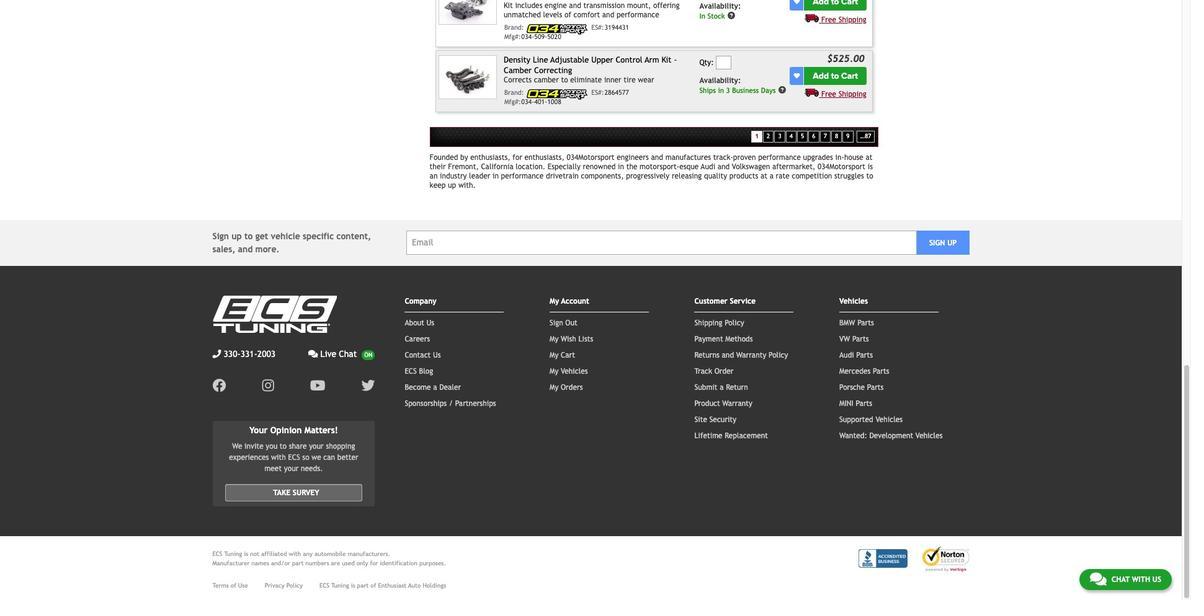 Task type: describe. For each thing, give the bounding box(es) containing it.
shipping policy
[[695, 319, 745, 328]]

mfg#: for es#: 2864577 mfg#: 034-401-1008
[[505, 98, 521, 106]]

free for free shipping icon
[[822, 15, 837, 24]]

Email email field
[[407, 231, 917, 255]]

camber
[[504, 66, 532, 75]]

to inside we invite you to share your shopping experiences with ecs so we can better meet your needs.
[[280, 442, 287, 451]]

company
[[405, 297, 437, 306]]

0 vertical spatial at
[[866, 153, 873, 162]]

1 add to wish list image from the top
[[794, 0, 800, 4]]

sign for sign up
[[930, 239, 946, 248]]

submit a return link
[[695, 384, 748, 392]]

es#: 3194431 mfg#: 034-509-5020
[[505, 24, 629, 40]]

es#2864577 - 034-401-1008 - density line adjustable upper control arm kit - camber correcting - corrects camber to eliminate inner tire wear - 034motorsport - audi image
[[439, 55, 497, 99]]

part inside ecs tuning is not affiliated with any automobile manufacturers. manufacturer names and/or part numbers are used only for identification purposes.
[[292, 560, 304, 567]]

keep
[[430, 181, 446, 190]]

privacy policy link
[[265, 581, 303, 591]]

product
[[695, 400, 720, 408]]

es#: for 2864577
[[592, 89, 604, 96]]

vehicles right development
[[916, 432, 943, 441]]

drivetrain
[[546, 172, 579, 181]]

ecs for ecs tuning is part of enthusiast auto holdings
[[320, 583, 330, 589]]

parts for mercedes parts
[[873, 367, 890, 376]]

a for sponsorships / partnerships
[[433, 384, 437, 392]]

the
[[627, 163, 638, 171]]

1 vertical spatial chat
[[1112, 576, 1130, 585]]

kit inside density line adjustable upper control arm kit - camber correcting corrects camber to eliminate inner tire wear
[[662, 55, 672, 65]]

and down transmission
[[603, 10, 615, 19]]

not
[[250, 551, 259, 558]]

use
[[238, 583, 248, 589]]

parts for mini parts
[[856, 400, 873, 408]]

is inside the founded by enthusiasts, for enthusiasts, 034motorsport engineers and manufactures track-proven performance upgrades in-house at their fremont, california location. especially renowned in the motorsport-esque audi and volkswagen aftermarket, 034motorsport is an industry leader in performance drivetrain components, progressively releasing quality products at a rate competition struggles to keep up with.
[[868, 163, 873, 171]]

a inside the founded by enthusiasts, for enthusiasts, 034motorsport engineers and manufactures track-proven performance upgrades in-house at their fremont, california location. especially renowned in the motorsport-esque audi and volkswagen aftermarket, 034motorsport is an industry leader in performance drivetrain components, progressively releasing quality products at a rate competition struggles to keep up with.
[[770, 172, 774, 181]]

2003
[[257, 349, 276, 359]]

and inside the sign up to get vehicle specific content, sales, and more.
[[238, 245, 253, 254]]

free shipping for free shipping icon
[[822, 15, 867, 24]]

matters!
[[305, 426, 338, 436]]

es#: for 3194431
[[592, 24, 604, 31]]

policy for privacy policy
[[287, 583, 303, 589]]

levels
[[543, 10, 563, 19]]

and down track-
[[718, 163, 730, 171]]

with.
[[459, 181, 476, 190]]

ecs tuning image
[[213, 296, 337, 333]]

to inside button
[[832, 71, 840, 81]]

sales,
[[213, 245, 235, 254]]

3 link
[[775, 131, 786, 143]]

about us link
[[405, 319, 435, 328]]

returns and warranty policy
[[695, 351, 789, 360]]

order
[[715, 367, 734, 376]]

tuning for not
[[224, 551, 242, 558]]

about
[[405, 319, 425, 328]]

2 vertical spatial shipping
[[695, 319, 723, 328]]

about us
[[405, 319, 435, 328]]

especially
[[548, 163, 581, 171]]

youtube logo image
[[310, 379, 326, 393]]

-
[[674, 55, 677, 65]]

add to cart
[[813, 71, 859, 81]]

struggles
[[835, 172, 865, 181]]

availability: for stock
[[700, 2, 741, 10]]

and up order
[[722, 351, 734, 360]]

tire
[[624, 76, 636, 84]]

my wish lists link
[[550, 335, 594, 344]]

ecs blog link
[[405, 367, 433, 376]]

shipping for free shipping image at the right of page
[[839, 90, 867, 99]]

mini parts link
[[840, 400, 873, 408]]

my for my vehicles
[[550, 367, 559, 376]]

401-
[[535, 98, 548, 106]]

ecs for ecs blog
[[405, 367, 417, 376]]

shipping policy link
[[695, 319, 745, 328]]

density
[[504, 55, 531, 65]]

terms
[[213, 583, 229, 589]]

density line adjustable upper control arm kit - camber correcting link
[[504, 55, 677, 75]]

porsche parts
[[840, 384, 884, 392]]

lifetime replacement link
[[695, 432, 769, 441]]

renowned
[[583, 163, 616, 171]]

return
[[726, 384, 748, 392]]

security
[[710, 416, 737, 425]]

0 horizontal spatial of
[[231, 583, 236, 589]]

share
[[289, 442, 307, 451]]

california
[[481, 163, 514, 171]]

chat with us link
[[1080, 570, 1173, 591]]

brand: for 034-401-1008
[[505, 89, 524, 96]]

invite
[[245, 442, 264, 451]]

take survey
[[273, 489, 319, 498]]

to inside density line adjustable upper control arm kit - camber correcting corrects camber to eliminate inner tire wear
[[561, 76, 568, 84]]

us for about us
[[427, 319, 435, 328]]

returns
[[695, 351, 720, 360]]

9 link
[[843, 131, 854, 143]]

account
[[561, 297, 590, 306]]

330-331-2003
[[224, 349, 276, 359]]

availability: in stock
[[700, 2, 741, 20]]

comfort
[[574, 10, 600, 19]]

2 vertical spatial us
[[1153, 576, 1162, 585]]

sign up
[[930, 239, 957, 248]]

my vehicles link
[[550, 367, 588, 376]]

methods
[[726, 335, 753, 344]]

privacy policy
[[265, 583, 303, 589]]

comments image
[[1091, 572, 1107, 587]]

kit inside kit includes engine and transmission mount, offering unmatched levels of comfort and performance
[[504, 1, 513, 10]]

1 vertical spatial warranty
[[723, 400, 753, 408]]

twitter logo image
[[362, 379, 375, 393]]

$525.00
[[828, 53, 865, 64]]

brand: for 034-509-5020
[[505, 24, 524, 31]]

meet
[[265, 465, 282, 473]]

partnerships
[[455, 400, 496, 408]]

numbers
[[306, 560, 329, 567]]

2 horizontal spatial performance
[[759, 153, 801, 162]]

mount,
[[627, 1, 651, 10]]

survey
[[293, 489, 319, 498]]

in inside availability: ships in 3 business days
[[718, 86, 724, 95]]

line
[[533, 55, 548, 65]]

0 horizontal spatial 034motorsport
[[567, 153, 615, 162]]

enthusiast auto holdings link
[[378, 581, 446, 591]]

vehicles up orders
[[561, 367, 588, 376]]

motorsport-
[[640, 163, 680, 171]]

payment
[[695, 335, 724, 344]]

1 vertical spatial policy
[[769, 351, 789, 360]]

3194431
[[605, 24, 629, 31]]

0 vertical spatial warranty
[[737, 351, 767, 360]]

contact us
[[405, 351, 441, 360]]

for inside the founded by enthusiasts, for enthusiasts, 034motorsport engineers and manufactures track-proven performance upgrades in-house at their fremont, california location. especially renowned in the motorsport-esque audi and volkswagen aftermarket, 034motorsport is an industry leader in performance drivetrain components, progressively releasing quality products at a rate competition struggles to keep up with.
[[513, 153, 523, 162]]

adjustable
[[551, 55, 589, 65]]

porsche parts link
[[840, 384, 884, 392]]

become a dealer
[[405, 384, 461, 392]]

replacement
[[725, 432, 769, 441]]

my for my cart
[[550, 351, 559, 360]]

manufactures
[[666, 153, 711, 162]]

mercedes
[[840, 367, 871, 376]]

vw parts link
[[840, 335, 869, 344]]

331-
[[241, 349, 258, 359]]

wanted:
[[840, 432, 868, 441]]

1 enthusiasts, from the left
[[471, 153, 511, 162]]

7
[[824, 133, 827, 140]]

ecs tuning is not affiliated with any automobile manufacturers. manufacturer names and/or part numbers are used only for identification purposes.
[[213, 551, 446, 567]]

sign up button
[[917, 231, 970, 255]]

ecs tuning is part of enthusiast auto holdings
[[320, 583, 446, 589]]

porsche
[[840, 384, 865, 392]]



Task type: vqa. For each thing, say whether or not it's contained in the screenshot.
SITE at the right bottom of the page
yes



Task type: locate. For each thing, give the bounding box(es) containing it.
0 vertical spatial policy
[[725, 319, 745, 328]]

sign
[[213, 231, 229, 241], [930, 239, 946, 248], [550, 319, 563, 328]]

1 horizontal spatial tuning
[[331, 583, 349, 589]]

3 right 2 on the top
[[779, 133, 782, 140]]

0 horizontal spatial for
[[370, 560, 378, 567]]

1 horizontal spatial is
[[351, 583, 355, 589]]

1 034- from the top
[[522, 33, 535, 40]]

1 horizontal spatial policy
[[725, 319, 745, 328]]

question sign image for in stock
[[728, 11, 736, 20]]

with right comments icon
[[1133, 576, 1151, 585]]

availability: for in
[[700, 76, 741, 85]]

founded
[[430, 153, 458, 162]]

us right comments icon
[[1153, 576, 1162, 585]]

is inside ecs tuning is not affiliated with any automobile manufacturers. manufacturer names and/or part numbers are used only for identification purposes.
[[244, 551, 248, 558]]

of right levels
[[565, 10, 572, 19]]

cart inside button
[[842, 71, 859, 81]]

your up 'we'
[[309, 442, 324, 451]]

vehicles
[[840, 297, 869, 306], [561, 367, 588, 376], [876, 416, 903, 425], [916, 432, 943, 441]]

more.
[[256, 245, 280, 254]]

for inside ecs tuning is not affiliated with any automobile manufacturers. manufacturer names and/or part numbers are used only for identification purposes.
[[370, 560, 378, 567]]

up inside the founded by enthusiasts, for enthusiasts, 034motorsport engineers and manufactures track-proven performance upgrades in-house at their fremont, california location. especially renowned in the motorsport-esque audi and volkswagen aftermarket, 034motorsport is an industry leader in performance drivetrain components, progressively releasing quality products at a rate competition struggles to keep up with.
[[448, 181, 456, 190]]

correcting
[[534, 66, 573, 75]]

mfg#: inside es#: 2864577 mfg#: 034-401-1008
[[505, 98, 521, 106]]

None text field
[[716, 56, 732, 70]]

0 vertical spatial tuning
[[224, 551, 242, 558]]

add
[[813, 71, 829, 81]]

sign inside the sign up to get vehicle specific content, sales, and more.
[[213, 231, 229, 241]]

audi parts link
[[840, 351, 873, 360]]

mfg#: inside es#: 3194431 mfg#: 034-509-5020
[[505, 33, 521, 40]]

2 free from the top
[[822, 90, 837, 99]]

mfg#: for es#: 3194431 mfg#: 034-509-5020
[[505, 33, 521, 40]]

0 horizontal spatial question sign image
[[728, 11, 736, 20]]

509-
[[535, 33, 548, 40]]

7 link
[[820, 131, 831, 143]]

for down manufacturers.
[[370, 560, 378, 567]]

affiliated
[[261, 551, 287, 558]]

1 availability: from the top
[[700, 2, 741, 10]]

0 vertical spatial free
[[822, 15, 837, 24]]

instagram logo image
[[262, 379, 274, 393]]

parts for porsche parts
[[868, 384, 884, 392]]

aftermarket,
[[773, 163, 816, 171]]

2 034- from the top
[[522, 98, 535, 106]]

sponsorships
[[405, 400, 447, 408]]

vehicles up bmw parts
[[840, 297, 869, 306]]

and
[[569, 1, 582, 10], [603, 10, 615, 19], [651, 153, 664, 162], [718, 163, 730, 171], [238, 245, 253, 254], [722, 351, 734, 360]]

submit
[[695, 384, 718, 392]]

1 vertical spatial es#:
[[592, 89, 604, 96]]

live
[[321, 349, 337, 359]]

0 horizontal spatial with
[[271, 454, 286, 462]]

with inside we invite you to share your shopping experiences with ecs so we can better meet your needs.
[[271, 454, 286, 462]]

es#: down the comfort
[[592, 24, 604, 31]]

0 horizontal spatial chat
[[339, 349, 357, 359]]

my left wish at bottom
[[550, 335, 559, 344]]

my vehicles
[[550, 367, 588, 376]]

2 enthusiasts, from the left
[[525, 153, 565, 162]]

we
[[312, 454, 321, 462]]

0 vertical spatial availability:
[[700, 2, 741, 10]]

vw
[[840, 335, 851, 344]]

0 horizontal spatial 3
[[727, 86, 730, 95]]

parts up mercedes parts
[[857, 351, 873, 360]]

part down 'any'
[[292, 560, 304, 567]]

2 free shipping from the top
[[822, 90, 867, 99]]

034- inside es#: 2864577 mfg#: 034-401-1008
[[522, 98, 535, 106]]

0 vertical spatial 034-
[[522, 33, 535, 40]]

control
[[616, 55, 643, 65]]

free shipping image
[[805, 88, 820, 97]]

es#: inside es#: 2864577 mfg#: 034-401-1008
[[592, 89, 604, 96]]

is for ecs tuning is part of enthusiast auto holdings
[[351, 583, 355, 589]]

your right meet
[[284, 465, 299, 473]]

1 horizontal spatial 034motorsport
[[818, 163, 866, 171]]

3
[[727, 86, 730, 95], [779, 133, 782, 140]]

can
[[324, 454, 335, 462]]

to right you
[[280, 442, 287, 451]]

with up meet
[[271, 454, 286, 462]]

with inside ecs tuning is not affiliated with any automobile manufacturers. manufacturer names and/or part numbers are used only for identification purposes.
[[289, 551, 301, 558]]

1 vertical spatial us
[[433, 351, 441, 360]]

sign inside 'button'
[[930, 239, 946, 248]]

phone image
[[213, 350, 221, 359]]

9
[[847, 133, 850, 140]]

1 es#: from the top
[[592, 24, 604, 31]]

0 horizontal spatial audi
[[701, 163, 716, 171]]

034motorsport - corporate logo image for 5020
[[527, 24, 589, 35]]

034motorsport
[[567, 153, 615, 162], [818, 163, 866, 171]]

2 horizontal spatial up
[[948, 239, 957, 248]]

to right add
[[832, 71, 840, 81]]

1 vertical spatial 034motorsport
[[818, 163, 866, 171]]

1 horizontal spatial chat
[[1112, 576, 1130, 585]]

parts for audi parts
[[857, 351, 873, 360]]

1 034motorsport - corporate logo image from the top
[[527, 24, 589, 35]]

6 link
[[809, 131, 820, 143]]

manufacturer
[[213, 560, 250, 567]]

availability: inside availability: ships in 3 business days
[[700, 76, 741, 85]]

performance up aftermarket,
[[759, 153, 801, 162]]

free shipping right free shipping icon
[[822, 15, 867, 24]]

customer
[[695, 297, 728, 306]]

specific
[[303, 231, 334, 241]]

…87 link
[[857, 131, 875, 143]]

to inside the sign up to get vehicle specific content, sales, and more.
[[245, 231, 253, 241]]

with left 'any'
[[289, 551, 301, 558]]

free shipping for free shipping image at the right of page
[[822, 90, 867, 99]]

policy for shipping policy
[[725, 319, 745, 328]]

2 horizontal spatial policy
[[769, 351, 789, 360]]

2 brand: from the top
[[505, 89, 524, 96]]

releasing
[[672, 172, 702, 181]]

0 vertical spatial in
[[718, 86, 724, 95]]

1 horizontal spatial up
[[448, 181, 456, 190]]

4 my from the top
[[550, 367, 559, 376]]

1 horizontal spatial audi
[[840, 351, 855, 360]]

shipping up $525.00
[[839, 15, 867, 24]]

2 034motorsport - corporate logo image from the top
[[527, 89, 589, 100]]

0 vertical spatial es#:
[[592, 24, 604, 31]]

2 vertical spatial is
[[351, 583, 355, 589]]

parts right bmw
[[858, 319, 875, 328]]

comments image
[[308, 350, 318, 359]]

take survey button
[[225, 485, 363, 502]]

enthusiasts, up california
[[471, 153, 511, 162]]

experiences
[[229, 454, 269, 462]]

034- for 509-
[[522, 33, 535, 40]]

tuning down are
[[331, 583, 349, 589]]

is down the …87 link
[[868, 163, 873, 171]]

1 horizontal spatial 3
[[779, 133, 782, 140]]

facebook logo image
[[213, 379, 226, 393]]

sign for sign up to get vehicle specific content, sales, and more.
[[213, 231, 229, 241]]

0 horizontal spatial policy
[[287, 583, 303, 589]]

parts for bmw parts
[[858, 319, 875, 328]]

contact
[[405, 351, 431, 360]]

1 vertical spatial tuning
[[331, 583, 349, 589]]

availability: up stock
[[700, 2, 741, 10]]

1 vertical spatial availability:
[[700, 76, 741, 85]]

us
[[427, 319, 435, 328], [433, 351, 441, 360], [1153, 576, 1162, 585]]

parts right the vw in the right bottom of the page
[[853, 335, 869, 344]]

1 horizontal spatial kit
[[662, 55, 672, 65]]

components,
[[581, 172, 624, 181]]

warranty down methods on the right bottom of page
[[737, 351, 767, 360]]

ecs inside ecs tuning is not affiliated with any automobile manufacturers. manufacturer names and/or part numbers are used only for identification purposes.
[[213, 551, 223, 558]]

parts for vw parts
[[853, 335, 869, 344]]

1 vertical spatial free shipping
[[822, 90, 867, 99]]

/
[[449, 400, 453, 408]]

1 horizontal spatial performance
[[617, 10, 660, 19]]

and up motorsport- at the top of the page
[[651, 153, 664, 162]]

8
[[835, 133, 839, 140]]

part down only
[[357, 583, 369, 589]]

0 vertical spatial audi
[[701, 163, 716, 171]]

site
[[695, 416, 708, 425]]

1 free from the top
[[822, 15, 837, 24]]

chat right live
[[339, 349, 357, 359]]

330-331-2003 link
[[213, 348, 276, 361]]

to left get
[[245, 231, 253, 241]]

privacy
[[265, 583, 285, 589]]

1 vertical spatial question sign image
[[779, 86, 787, 94]]

1 horizontal spatial part
[[357, 583, 369, 589]]

a left 'return'
[[720, 384, 724, 392]]

cart down $525.00
[[842, 71, 859, 81]]

0 vertical spatial part
[[292, 560, 304, 567]]

free right free shipping icon
[[822, 15, 837, 24]]

supported vehicles
[[840, 416, 903, 425]]

2 vertical spatial with
[[1133, 576, 1151, 585]]

parts
[[858, 319, 875, 328], [853, 335, 869, 344], [857, 351, 873, 360], [873, 367, 890, 376], [868, 384, 884, 392], [856, 400, 873, 408]]

free right free shipping image at the right of page
[[822, 90, 837, 99]]

1 vertical spatial 034-
[[522, 98, 535, 106]]

ecs up manufacturer
[[213, 551, 223, 558]]

for up location.
[[513, 153, 523, 162]]

customer service
[[695, 297, 756, 306]]

us right about
[[427, 319, 435, 328]]

question sign image
[[728, 11, 736, 20], [779, 86, 787, 94]]

0 horizontal spatial enthusiasts,
[[471, 153, 511, 162]]

are
[[331, 560, 340, 567]]

an
[[430, 172, 438, 181]]

1 vertical spatial part
[[357, 583, 369, 589]]

us right contact
[[433, 351, 441, 360]]

1 link
[[752, 131, 763, 143]]

my cart
[[550, 351, 575, 360]]

shipping up payment on the bottom of page
[[695, 319, 723, 328]]

2 vertical spatial policy
[[287, 583, 303, 589]]

5 my from the top
[[550, 384, 559, 392]]

vehicle
[[271, 231, 300, 241]]

audi inside the founded by enthusiasts, for enthusiasts, 034motorsport engineers and manufactures track-proven performance upgrades in-house at their fremont, california location. especially renowned in the motorsport-esque audi and volkswagen aftermarket, 034motorsport is an industry leader in performance drivetrain components, progressively releasing quality products at a rate competition struggles to keep up with.
[[701, 163, 716, 171]]

question sign image right days
[[779, 86, 787, 94]]

1 vertical spatial mfg#:
[[505, 98, 521, 106]]

wish
[[561, 335, 577, 344]]

034motorsport down 'in-'
[[818, 163, 866, 171]]

to
[[832, 71, 840, 81], [561, 76, 568, 84], [867, 172, 874, 181], [245, 231, 253, 241], [280, 442, 287, 451]]

my for my orders
[[550, 384, 559, 392]]

in right 'ships'
[[718, 86, 724, 95]]

es#: down eliminate
[[592, 89, 604, 96]]

2 vertical spatial performance
[[501, 172, 544, 181]]

0 vertical spatial 034motorsport
[[567, 153, 615, 162]]

0 horizontal spatial up
[[232, 231, 242, 241]]

up inside the sign up to get vehicle specific content, sales, and more.
[[232, 231, 242, 241]]

rate
[[776, 172, 790, 181]]

vehicles up wanted: development vehicles
[[876, 416, 903, 425]]

performance
[[617, 10, 660, 19], [759, 153, 801, 162], [501, 172, 544, 181]]

shopping
[[326, 442, 355, 451]]

1 vertical spatial free
[[822, 90, 837, 99]]

is for ecs tuning is not affiliated with any automobile manufacturers. manufacturer names and/or part numbers are used only for identification purposes.
[[244, 551, 248, 558]]

2 add to wish list image from the top
[[794, 73, 800, 79]]

products
[[730, 172, 759, 181]]

a for product warranty
[[720, 384, 724, 392]]

my left account
[[550, 297, 559, 306]]

of left the "enthusiast"
[[371, 583, 376, 589]]

0 horizontal spatial kit
[[504, 1, 513, 10]]

to down 'correcting'
[[561, 76, 568, 84]]

track order
[[695, 367, 734, 376]]

ecs
[[405, 367, 417, 376], [288, 454, 300, 462], [213, 551, 223, 558], [320, 583, 330, 589]]

mfg#:
[[505, 33, 521, 40], [505, 98, 521, 106]]

0 vertical spatial brand:
[[505, 24, 524, 31]]

to right 'struggles'
[[867, 172, 874, 181]]

brand:
[[505, 24, 524, 31], [505, 89, 524, 96]]

034- inside es#: 3194431 mfg#: 034-509-5020
[[522, 33, 535, 40]]

of inside kit includes engine and transmission mount, offering unmatched levels of comfort and performance
[[565, 10, 572, 19]]

3 inside availability: ships in 3 business days
[[727, 86, 730, 95]]

ecs inside we invite you to share your shopping experiences with ecs so we can better meet your needs.
[[288, 454, 300, 462]]

1 vertical spatial with
[[289, 551, 301, 558]]

competition
[[792, 172, 833, 181]]

enthusiasts, up location.
[[525, 153, 565, 162]]

up inside 'button'
[[948, 239, 957, 248]]

mercedes parts link
[[840, 367, 890, 376]]

0 vertical spatial 034motorsport - corporate logo image
[[527, 24, 589, 35]]

my left orders
[[550, 384, 559, 392]]

0 horizontal spatial your
[[284, 465, 299, 473]]

your opinion matters!
[[250, 426, 338, 436]]

to inside the founded by enthusiasts, for enthusiasts, 034motorsport engineers and manufactures track-proven performance upgrades in-house at their fremont, california location. especially renowned in the motorsport-esque audi and volkswagen aftermarket, 034motorsport is an industry leader in performance drivetrain components, progressively releasing quality products at a rate competition struggles to keep up with.
[[867, 172, 874, 181]]

1 vertical spatial 3
[[779, 133, 782, 140]]

is down the used
[[351, 583, 355, 589]]

a left the rate
[[770, 172, 774, 181]]

performance down location.
[[501, 172, 544, 181]]

034motorsport - corporate logo image down camber
[[527, 89, 589, 100]]

5
[[801, 133, 805, 140]]

audi down the vw in the right bottom of the page
[[840, 351, 855, 360]]

of left use
[[231, 583, 236, 589]]

up for sign up
[[948, 239, 957, 248]]

0 horizontal spatial at
[[761, 172, 768, 181]]

2 availability: from the top
[[700, 76, 741, 85]]

brand: down unmatched
[[505, 24, 524, 31]]

0 vertical spatial question sign image
[[728, 11, 736, 20]]

0 horizontal spatial cart
[[561, 351, 575, 360]]

034motorsport - corporate logo image
[[527, 24, 589, 35], [527, 89, 589, 100]]

content,
[[337, 231, 371, 241]]

1 mfg#: from the top
[[505, 33, 521, 40]]

in left the
[[618, 163, 624, 171]]

0 vertical spatial cart
[[842, 71, 859, 81]]

my orders
[[550, 384, 583, 392]]

my up my vehicles link
[[550, 351, 559, 360]]

a
[[770, 172, 774, 181], [433, 384, 437, 392], [720, 384, 724, 392]]

mfg#: down unmatched
[[505, 33, 521, 40]]

1 vertical spatial cart
[[561, 351, 575, 360]]

shipping down "add to cart" button
[[839, 90, 867, 99]]

0 vertical spatial shipping
[[839, 15, 867, 24]]

fremont,
[[448, 163, 479, 171]]

0 horizontal spatial part
[[292, 560, 304, 567]]

free shipping
[[822, 15, 867, 24], [822, 90, 867, 99]]

payment methods
[[695, 335, 753, 344]]

tuning for part
[[331, 583, 349, 589]]

3 left the "business"
[[727, 86, 730, 95]]

cart down wish at bottom
[[561, 351, 575, 360]]

and right sales,
[[238, 245, 253, 254]]

2 mfg#: from the top
[[505, 98, 521, 106]]

1 vertical spatial performance
[[759, 153, 801, 162]]

1 horizontal spatial for
[[513, 153, 523, 162]]

is left not
[[244, 551, 248, 558]]

0 horizontal spatial in
[[493, 172, 499, 181]]

parts down mercedes parts link
[[868, 384, 884, 392]]

my for my account
[[550, 297, 559, 306]]

2 es#: from the top
[[592, 89, 604, 96]]

1 brand: from the top
[[505, 24, 524, 31]]

audi up quality
[[701, 163, 716, 171]]

part
[[292, 560, 304, 567], [357, 583, 369, 589]]

034motorsport - corporate logo image down levels
[[527, 24, 589, 35]]

proven
[[734, 153, 756, 162]]

question sign image for ships in 3 business days
[[779, 86, 787, 94]]

free
[[822, 15, 837, 24], [822, 90, 837, 99]]

0 vertical spatial free shipping
[[822, 15, 867, 24]]

0 horizontal spatial performance
[[501, 172, 544, 181]]

become a dealer link
[[405, 384, 461, 392]]

1 free shipping from the top
[[822, 15, 867, 24]]

034- down corrects
[[522, 98, 535, 106]]

free shipping down "add to cart" button
[[822, 90, 867, 99]]

2 horizontal spatial in
[[718, 86, 724, 95]]

1 horizontal spatial with
[[289, 551, 301, 558]]

tuning inside ecs tuning is not affiliated with any automobile manufacturers. manufacturer names and/or part numbers are used only for identification purposes.
[[224, 551, 242, 558]]

availability: up 'ships'
[[700, 76, 741, 85]]

1 horizontal spatial of
[[371, 583, 376, 589]]

8 link
[[832, 131, 842, 143]]

ecs down numbers
[[320, 583, 330, 589]]

chat right comments icon
[[1112, 576, 1130, 585]]

1 vertical spatial add to wish list image
[[794, 73, 800, 79]]

eliminate
[[571, 76, 602, 84]]

wanted: development vehicles
[[840, 432, 943, 441]]

and up the comfort
[[569, 1, 582, 10]]

free shipping image
[[805, 13, 820, 22]]

0 vertical spatial with
[[271, 454, 286, 462]]

parts up the porsche parts
[[873, 367, 890, 376]]

kit up unmatched
[[504, 1, 513, 10]]

0 vertical spatial kit
[[504, 1, 513, 10]]

0 vertical spatial us
[[427, 319, 435, 328]]

ecs blog
[[405, 367, 433, 376]]

performance down mount,
[[617, 10, 660, 19]]

034- down unmatched
[[522, 33, 535, 40]]

ships
[[700, 86, 716, 95]]

add to cart button
[[805, 67, 867, 85]]

in down california
[[493, 172, 499, 181]]

1 horizontal spatial cart
[[842, 71, 859, 81]]

inner
[[605, 76, 622, 84]]

brand: down corrects
[[505, 89, 524, 96]]

2 horizontal spatial with
[[1133, 576, 1151, 585]]

0 horizontal spatial sign
[[213, 231, 229, 241]]

2 vertical spatial in
[[493, 172, 499, 181]]

034- for 401-
[[522, 98, 535, 106]]

es#3194431 - 034-509-5020 - density line mqb engine/transmission mount - pair  - kit includes engine and transmission mount, offering unmatched levels of comfort and performance - 034motorsport - audi volkswagen image
[[439, 0, 497, 25]]

ecs left blog
[[405, 367, 417, 376]]

1 horizontal spatial in
[[618, 163, 624, 171]]

sign for sign out
[[550, 319, 563, 328]]

ecs for ecs tuning is not affiliated with any automobile manufacturers. manufacturer names and/or part numbers are used only for identification purposes.
[[213, 551, 223, 558]]

0 vertical spatial is
[[868, 163, 873, 171]]

tuning
[[224, 551, 242, 558], [331, 583, 349, 589]]

my for my wish lists
[[550, 335, 559, 344]]

1 vertical spatial in
[[618, 163, 624, 171]]

take survey link
[[225, 485, 363, 502]]

1 vertical spatial audi
[[840, 351, 855, 360]]

payment methods link
[[695, 335, 753, 344]]

2 horizontal spatial a
[[770, 172, 774, 181]]

1 vertical spatial at
[[761, 172, 768, 181]]

offering
[[654, 1, 680, 10]]

2 horizontal spatial sign
[[930, 239, 946, 248]]

3 my from the top
[[550, 351, 559, 360]]

shipping for free shipping icon
[[839, 15, 867, 24]]

kit left -
[[662, 55, 672, 65]]

warranty down 'return'
[[723, 400, 753, 408]]

0 vertical spatial performance
[[617, 10, 660, 19]]

0 vertical spatial for
[[513, 153, 523, 162]]

0 vertical spatial 3
[[727, 86, 730, 95]]

a left dealer
[[433, 384, 437, 392]]

at down the volkswagen at the right
[[761, 172, 768, 181]]

034motorsport up renowned
[[567, 153, 615, 162]]

2864577
[[605, 89, 629, 96]]

parts down the porsche parts
[[856, 400, 873, 408]]

performance inside kit includes engine and transmission mount, offering unmatched levels of comfort and performance
[[617, 10, 660, 19]]

free for free shipping image at the right of page
[[822, 90, 837, 99]]

up for sign up to get vehicle specific content, sales, and more.
[[232, 231, 242, 241]]

1 horizontal spatial your
[[309, 442, 324, 451]]

my
[[550, 297, 559, 306], [550, 335, 559, 344], [550, 351, 559, 360], [550, 367, 559, 376], [550, 384, 559, 392]]

returns and warranty policy link
[[695, 351, 789, 360]]

1 my from the top
[[550, 297, 559, 306]]

ecs left so
[[288, 454, 300, 462]]

at right house
[[866, 153, 873, 162]]

shipping
[[839, 15, 867, 24], [839, 90, 867, 99], [695, 319, 723, 328]]

add to wish list image
[[794, 0, 800, 4], [794, 73, 800, 79]]

1 vertical spatial 034motorsport - corporate logo image
[[527, 89, 589, 100]]

opinion
[[270, 426, 302, 436]]

0 horizontal spatial tuning
[[224, 551, 242, 558]]

1008
[[548, 98, 562, 106]]

so
[[303, 454, 310, 462]]

my down my cart link
[[550, 367, 559, 376]]

us for contact us
[[433, 351, 441, 360]]

2 horizontal spatial of
[[565, 10, 572, 19]]

mfg#: down corrects
[[505, 98, 521, 106]]

tuning up manufacturer
[[224, 551, 242, 558]]

034motorsport - corporate logo image for 1008
[[527, 89, 589, 100]]

es#: inside es#: 3194431 mfg#: 034-509-5020
[[592, 24, 604, 31]]

2 my from the top
[[550, 335, 559, 344]]

1 vertical spatial your
[[284, 465, 299, 473]]

1 horizontal spatial a
[[720, 384, 724, 392]]

used
[[342, 560, 355, 567]]

question sign image right stock
[[728, 11, 736, 20]]



